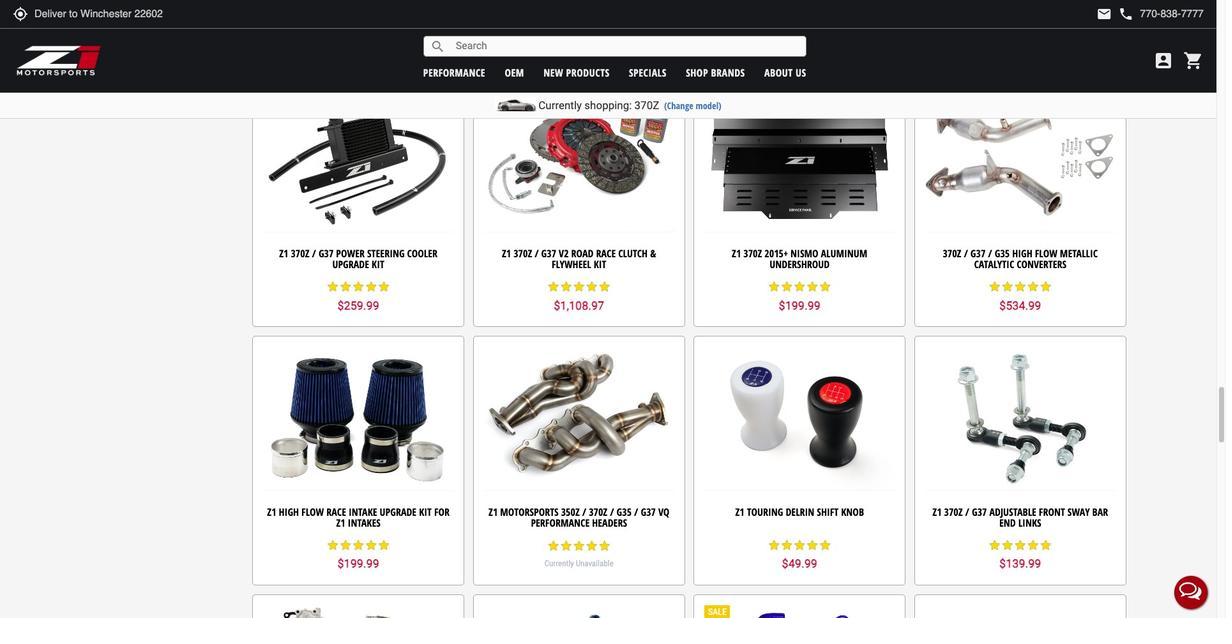 Task type: locate. For each thing, give the bounding box(es) containing it.
0 horizontal spatial race
[[326, 505, 346, 519]]

(change
[[664, 100, 694, 112]]

2 horizontal spatial star star star star star
[[989, 22, 1052, 34]]

star star star star star $259.99
[[326, 280, 390, 312]]

1 horizontal spatial high
[[1012, 246, 1033, 260]]

star star star star star $534.99
[[989, 280, 1052, 312]]

1 horizontal spatial star star star star star $199.99
[[547, 22, 611, 53]]

0 horizontal spatial $199.99
[[337, 557, 379, 570]]

/ inside z1 370z / g37 adjustable front sway bar end links
[[965, 505, 970, 519]]

upgrade
[[332, 258, 369, 272], [380, 505, 417, 519]]

1 vertical spatial g35
[[617, 505, 632, 519]]

shift
[[817, 505, 839, 519]]

370z
[[635, 99, 659, 112], [291, 246, 309, 260], [514, 246, 532, 260], [744, 246, 762, 260], [943, 246, 961, 260], [589, 505, 608, 519], [944, 505, 963, 519]]

0 vertical spatial flow
[[1035, 246, 1058, 260]]

end
[[999, 516, 1016, 530]]

kit right road
[[594, 258, 606, 272]]

z1 inside z1 370z / g37 adjustable front sway bar end links
[[933, 505, 942, 519]]

0 vertical spatial g35
[[995, 246, 1010, 260]]

new products
[[544, 65, 610, 80]]

2 horizontal spatial star star star star star $199.99
[[768, 280, 832, 312]]

front
[[1039, 505, 1065, 519]]

kit inside z1 high flow race intake upgrade kit for z1 intakes
[[419, 505, 432, 519]]

2 horizontal spatial kit
[[594, 258, 606, 272]]

0 vertical spatial star star star star star $199.99
[[547, 22, 611, 53]]

intakes
[[348, 516, 381, 530]]

currently shopping: 370z (change model)
[[539, 99, 722, 112]]

2 vertical spatial $199.99
[[337, 557, 379, 570]]

370z left end
[[944, 505, 963, 519]]

$199.99
[[558, 40, 600, 53], [779, 299, 821, 312], [337, 557, 379, 570]]

kit
[[372, 258, 384, 272], [594, 258, 606, 272], [419, 505, 432, 519]]

star star star star star
[[989, 22, 1052, 34], [326, 22, 390, 35], [547, 540, 611, 552]]

2 vertical spatial star star star star star $199.99
[[326, 539, 390, 570]]

star star star star star $139.99
[[989, 539, 1052, 570]]

phone link
[[1119, 6, 1204, 22]]

(change model) link
[[664, 100, 722, 112]]

race left intake
[[326, 505, 346, 519]]

1 horizontal spatial race
[[596, 246, 616, 260]]

upgrade up star star star star star $259.99 at the left of page
[[332, 258, 369, 272]]

$199.99 down undershroud
[[779, 299, 821, 312]]

performance link
[[423, 65, 485, 80]]

nismo
[[791, 246, 819, 260]]

star star star star star $199.99 up new products
[[547, 22, 611, 53]]

sway
[[1068, 505, 1090, 519]]

0 horizontal spatial kit
[[372, 258, 384, 272]]

for
[[434, 505, 450, 519]]

370z left v2
[[514, 246, 532, 260]]

0 vertical spatial high
[[1012, 246, 1033, 260]]

1 vertical spatial race
[[326, 505, 346, 519]]

star star star star star $199.99 for z1 high flow race intake upgrade kit for z1 intakes
[[326, 539, 390, 570]]

1 horizontal spatial kit
[[419, 505, 432, 519]]

flow left intake
[[302, 505, 324, 519]]

0 vertical spatial $199.99
[[558, 40, 600, 53]]

z1 for z1 touring delrin shift knob
[[735, 505, 745, 519]]

/ inside z1 370z / g37 power steering cooler upgrade kit
[[312, 246, 316, 260]]

g37 for v2
[[541, 246, 556, 260]]

mail
[[1097, 6, 1112, 22]]

headers
[[592, 516, 627, 530]]

g35 left vq
[[617, 505, 632, 519]]

1 horizontal spatial g35
[[995, 246, 1010, 260]]

0 vertical spatial race
[[596, 246, 616, 260]]

race right road
[[596, 246, 616, 260]]

oem link
[[505, 65, 524, 80]]

aluminum
[[821, 246, 868, 260]]

links
[[1018, 516, 1041, 530]]

currently down new
[[539, 99, 582, 112]]

g35 left converters
[[995, 246, 1010, 260]]

z1 370z / g37 power steering cooler upgrade kit
[[279, 246, 438, 272]]

currently for unavailable
[[545, 559, 574, 569]]

specials
[[629, 65, 667, 80]]

z1
[[279, 246, 288, 260], [502, 246, 511, 260], [732, 246, 741, 260], [267, 505, 276, 519], [489, 505, 498, 519], [735, 505, 745, 519], [933, 505, 942, 519], [336, 516, 345, 530]]

g37 inside 370z / g37 / g35 high flow metallic catalytic converters
[[971, 246, 986, 260]]

about
[[765, 65, 793, 80]]

mail link
[[1097, 6, 1112, 22]]

0 vertical spatial currently
[[539, 99, 582, 112]]

intake
[[349, 505, 377, 519]]

1 horizontal spatial star star star star star
[[547, 540, 611, 552]]

kit left for
[[419, 505, 432, 519]]

us
[[796, 65, 806, 80]]

0 horizontal spatial g35
[[617, 505, 632, 519]]

1 vertical spatial star star star star star $199.99
[[768, 280, 832, 312]]

specials link
[[629, 65, 667, 80]]

Search search field
[[446, 36, 806, 56]]

370z right 350z
[[589, 505, 608, 519]]

$199.99 up new products
[[558, 40, 600, 53]]

about us
[[765, 65, 806, 80]]

0 horizontal spatial star star star star star
[[326, 22, 390, 35]]

delrin
[[786, 505, 815, 519]]

performance
[[531, 516, 590, 530]]

z1 inside z1 370z 2015+ nismo aluminum undershroud
[[732, 246, 741, 260]]

z1 inside z1 motorsports 350z / 370z / g35 / g37 vq performance headers
[[489, 505, 498, 519]]

g35 inside 370z / g37 / g35 high flow metallic catalytic converters
[[995, 246, 1010, 260]]

1 horizontal spatial flow
[[1035, 246, 1058, 260]]

0 horizontal spatial flow
[[302, 505, 324, 519]]

$1,108.97
[[554, 299, 604, 312]]

z1 for z1 370z / g37 v2 road race clutch & flywheel kit
[[502, 246, 511, 260]]

high
[[1012, 246, 1033, 260], [279, 505, 299, 519]]

0 horizontal spatial star star star star star $199.99
[[326, 539, 390, 570]]

vq
[[658, 505, 669, 519]]

1 vertical spatial $199.99
[[779, 299, 821, 312]]

flow left metallic
[[1035, 246, 1058, 260]]

z1 inside z1 370z / g37 v2 road race clutch & flywheel kit
[[502, 246, 511, 260]]

1 vertical spatial high
[[279, 505, 299, 519]]

g37 inside z1 370z / g37 v2 road race clutch & flywheel kit
[[541, 246, 556, 260]]

z1 for z1 high flow race intake upgrade kit for z1 intakes
[[267, 505, 276, 519]]

g37 inside z1 370z / g37 adjustable front sway bar end links
[[972, 505, 987, 519]]

370z / g37 / g35 high flow metallic catalytic converters
[[943, 246, 1098, 272]]

/
[[312, 246, 316, 260], [535, 246, 539, 260], [964, 246, 968, 260], [988, 246, 992, 260], [582, 505, 586, 519], [610, 505, 614, 519], [634, 505, 638, 519], [965, 505, 970, 519]]

350z
[[561, 505, 580, 519]]

g37 inside z1 370z / g37 power steering cooler upgrade kit
[[319, 246, 334, 260]]

$199.99 down intakes
[[337, 557, 379, 570]]

knob
[[841, 505, 864, 519]]

0 horizontal spatial upgrade
[[332, 258, 369, 272]]

370z left 2015+
[[744, 246, 762, 260]]

z1 inside z1 370z / g37 power steering cooler upgrade kit
[[279, 246, 288, 260]]

currently left the unavailable
[[545, 559, 574, 569]]

z1 370z / g37 v2 road race clutch & flywheel kit
[[502, 246, 656, 272]]

g35 inside z1 motorsports 350z / 370z / g35 / g37 vq performance headers
[[617, 505, 632, 519]]

upgrade right intake
[[380, 505, 417, 519]]

g35
[[995, 246, 1010, 260], [617, 505, 632, 519]]

2 horizontal spatial $199.99
[[779, 299, 821, 312]]

1 horizontal spatial $199.99
[[558, 40, 600, 53]]

0 vertical spatial upgrade
[[332, 258, 369, 272]]

$534.99
[[1000, 299, 1041, 312]]

$199.99 for z1 370z 2015+ nismo aluminum undershroud
[[779, 299, 821, 312]]

kit inside z1 370z / g37 v2 road race clutch & flywheel kit
[[594, 258, 606, 272]]

1 horizontal spatial upgrade
[[380, 505, 417, 519]]

1 vertical spatial upgrade
[[380, 505, 417, 519]]

0 horizontal spatial high
[[279, 505, 299, 519]]

star star star star star $199.99 down undershroud
[[768, 280, 832, 312]]

currently
[[539, 99, 582, 112], [545, 559, 574, 569]]

z1 for z1 370z / g37 power steering cooler upgrade kit
[[279, 246, 288, 260]]

flow
[[1035, 246, 1058, 260], [302, 505, 324, 519]]

search
[[430, 39, 446, 54]]

race
[[596, 246, 616, 260], [326, 505, 346, 519]]

star star star star star $199.99 down intakes
[[326, 539, 390, 570]]

shopping_cart link
[[1180, 50, 1204, 71]]

1 vertical spatial flow
[[302, 505, 324, 519]]

z1 for z1 motorsports 350z / 370z / g35 / g37 vq performance headers
[[489, 505, 498, 519]]

star
[[989, 22, 1001, 34], [1001, 22, 1014, 34], [1014, 22, 1027, 34], [1027, 22, 1040, 34], [1040, 22, 1052, 34], [326, 22, 339, 35], [339, 22, 352, 35], [352, 22, 365, 35], [365, 22, 378, 35], [378, 22, 390, 35], [547, 22, 560, 35], [560, 22, 573, 35], [573, 22, 585, 35], [585, 22, 598, 35], [598, 22, 611, 35], [326, 280, 339, 293], [339, 280, 352, 293], [352, 280, 365, 293], [365, 280, 378, 293], [378, 280, 390, 293], [547, 280, 560, 293], [560, 280, 573, 293], [573, 280, 585, 293], [585, 280, 598, 293], [598, 280, 611, 293], [768, 280, 781, 293], [781, 280, 793, 293], [793, 280, 806, 293], [806, 280, 819, 293], [819, 280, 832, 293], [989, 280, 1001, 293], [1001, 280, 1014, 293], [1014, 280, 1027, 293], [1027, 280, 1040, 293], [1040, 280, 1052, 293], [326, 539, 339, 552], [339, 539, 352, 552], [352, 539, 365, 552], [365, 539, 378, 552], [378, 539, 390, 552], [768, 539, 781, 552], [781, 539, 793, 552], [793, 539, 806, 552], [806, 539, 819, 552], [819, 539, 832, 552], [989, 539, 1001, 552], [1001, 539, 1014, 552], [1014, 539, 1027, 552], [1027, 539, 1040, 552], [1040, 539, 1052, 552], [547, 540, 560, 552], [560, 540, 573, 552], [573, 540, 585, 552], [585, 540, 598, 552], [598, 540, 611, 552]]

oem
[[505, 65, 524, 80]]

mail phone
[[1097, 6, 1134, 22]]

370z left catalytic
[[943, 246, 961, 260]]

370z left power
[[291, 246, 309, 260]]

1 vertical spatial currently
[[545, 559, 574, 569]]

currently unavailable
[[545, 559, 614, 569]]

race inside z1 high flow race intake upgrade kit for z1 intakes
[[326, 505, 346, 519]]

370z inside z1 motorsports 350z / 370z / g35 / g37 vq performance headers
[[589, 505, 608, 519]]

370z inside z1 370z / g37 power steering cooler upgrade kit
[[291, 246, 309, 260]]

kit right power
[[372, 258, 384, 272]]



Task type: describe. For each thing, give the bounding box(es) containing it.
brands
[[711, 65, 745, 80]]

new products link
[[544, 65, 610, 80]]

370z inside z1 370z / g37 v2 road race clutch & flywheel kit
[[514, 246, 532, 260]]

high inside z1 high flow race intake upgrade kit for z1 intakes
[[279, 505, 299, 519]]

&
[[650, 246, 656, 260]]

bar
[[1093, 505, 1108, 519]]

high inside 370z / g37 / g35 high flow metallic catalytic converters
[[1012, 246, 1033, 260]]

370z inside z1 370z 2015+ nismo aluminum undershroud
[[744, 246, 762, 260]]

shop brands link
[[686, 65, 745, 80]]

motorsports
[[500, 505, 559, 519]]

shopping:
[[585, 99, 632, 112]]

upgrade inside z1 high flow race intake upgrade kit for z1 intakes
[[380, 505, 417, 519]]

shop
[[686, 65, 708, 80]]

clutch
[[618, 246, 648, 260]]

my_location
[[13, 6, 28, 22]]

2015+
[[765, 246, 788, 260]]

star star star star star $49.99
[[768, 539, 832, 570]]

upgrade inside z1 370z / g37 power steering cooler upgrade kit
[[332, 258, 369, 272]]

adjustable
[[990, 505, 1037, 519]]

$259.99
[[337, 299, 379, 312]]

kit inside z1 370z / g37 power steering cooler upgrade kit
[[372, 258, 384, 272]]

z1 370z 2015+ nismo aluminum undershroud
[[732, 246, 868, 272]]

account_box link
[[1150, 50, 1177, 71]]

z1 motorsports logo image
[[16, 45, 102, 77]]

power
[[336, 246, 365, 260]]

phone
[[1119, 6, 1134, 22]]

performance
[[423, 65, 485, 80]]

catalytic
[[974, 258, 1014, 272]]

/ inside z1 370z / g37 v2 road race clutch & flywheel kit
[[535, 246, 539, 260]]

z1 motorsports 350z / 370z / g35 / g37 vq performance headers
[[489, 505, 669, 530]]

new
[[544, 65, 563, 80]]

steering
[[367, 246, 405, 260]]

z1 for z1 370z 2015+ nismo aluminum undershroud
[[732, 246, 741, 260]]

cooler
[[407, 246, 438, 260]]

flow inside z1 high flow race intake upgrade kit for z1 intakes
[[302, 505, 324, 519]]

account_box
[[1153, 50, 1174, 71]]

g37 inside z1 motorsports 350z / 370z / g35 / g37 vq performance headers
[[641, 505, 656, 519]]

z1 high flow race intake upgrade kit for z1 intakes
[[267, 505, 450, 530]]

g37 for adjustable
[[972, 505, 987, 519]]

shop brands
[[686, 65, 745, 80]]

z1 touring delrin shift knob
[[735, 505, 864, 519]]

currently for shopping:
[[539, 99, 582, 112]]

$2,222
[[782, 40, 817, 53]]

star star star star star $1,108.97
[[547, 280, 611, 312]]

unavailable
[[576, 559, 614, 569]]

about us link
[[765, 65, 806, 80]]

g37 for power
[[319, 246, 334, 260]]

$199.99 for z1 high flow race intake upgrade kit for z1 intakes
[[337, 557, 379, 570]]

370z inside 370z / g37 / g35 high flow metallic catalytic converters
[[943, 246, 961, 260]]

undershroud
[[770, 258, 830, 272]]

model)
[[696, 100, 722, 112]]

flow inside 370z / g37 / g35 high flow metallic catalytic converters
[[1035, 246, 1058, 260]]

shopping_cart
[[1183, 50, 1204, 71]]

$139.99
[[1000, 557, 1041, 570]]

flywheel
[[552, 258, 591, 272]]

race inside z1 370z / g37 v2 road race clutch & flywheel kit
[[596, 246, 616, 260]]

370z inside z1 370z / g37 adjustable front sway bar end links
[[944, 505, 963, 519]]

star star star star star $199.99 for z1 370z 2015+ nismo aluminum undershroud
[[768, 280, 832, 312]]

v2
[[559, 246, 569, 260]]

touring
[[747, 505, 783, 519]]

metallic
[[1060, 246, 1098, 260]]

$49.99
[[782, 557, 817, 570]]

z1 370z / g37 adjustable front sway bar end links
[[933, 505, 1108, 530]]

products
[[566, 65, 610, 80]]

converters
[[1017, 258, 1067, 272]]

road
[[571, 246, 594, 260]]

370z left the (change
[[635, 99, 659, 112]]

z1 for z1 370z / g37 adjustable front sway bar end links
[[933, 505, 942, 519]]



Task type: vqa. For each thing, say whether or not it's contained in the screenshot.


